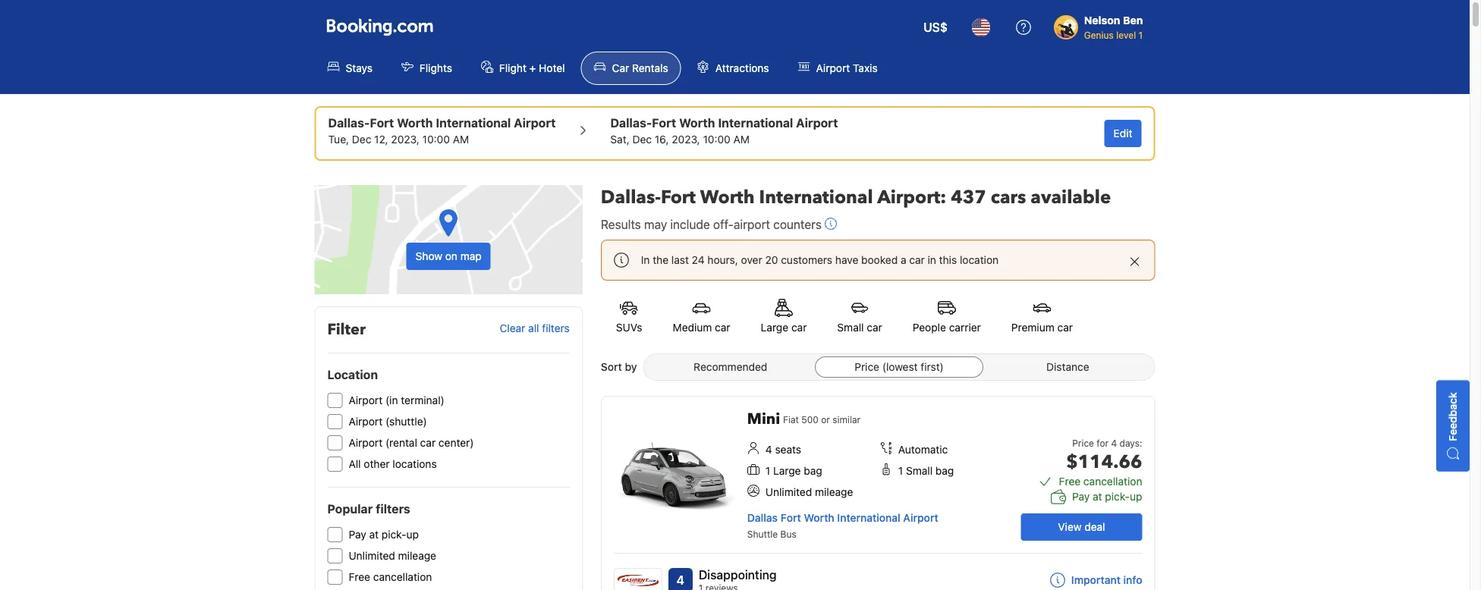 Task type: locate. For each thing, give the bounding box(es) containing it.
price left (lowest
[[855, 361, 879, 373]]

bag down the 500
[[804, 465, 822, 477]]

suvs button
[[601, 290, 658, 344]]

2 horizontal spatial 4
[[1111, 438, 1117, 448]]

1 bag from the left
[[804, 465, 822, 477]]

0 horizontal spatial mileage
[[398, 550, 436, 562]]

filters inside button
[[542, 322, 570, 335]]

20
[[765, 254, 778, 266]]

0 horizontal spatial 4
[[677, 573, 684, 588]]

dallas
[[747, 512, 778, 524]]

fort inside dallas-fort worth international airport tue, dec 12, 2023, 10:00 am
[[370, 116, 394, 130]]

0 horizontal spatial unlimited
[[349, 550, 395, 562]]

fort inside dallas-fort worth international airport sat, dec 16, 2023, 10:00 am
[[652, 116, 676, 130]]

at up deal
[[1093, 491, 1102, 503]]

airport down the 1 small bag
[[903, 512, 938, 524]]

cars
[[991, 185, 1026, 210]]

dallas-fort worth international airport group
[[328, 114, 556, 147], [610, 114, 838, 147]]

0 horizontal spatial pay at pick-up
[[349, 528, 419, 541]]

other
[[364, 458, 390, 470]]

info
[[1123, 574, 1142, 586]]

1
[[1139, 30, 1143, 40], [765, 465, 770, 477], [898, 465, 903, 477]]

1 horizontal spatial free cancellation
[[1059, 475, 1142, 488]]

at
[[1093, 491, 1102, 503], [369, 528, 379, 541]]

0 vertical spatial mileage
[[815, 486, 853, 499]]

1 vertical spatial pay
[[349, 528, 366, 541]]

up
[[1130, 491, 1142, 503], [406, 528, 419, 541]]

4 left the seats
[[765, 443, 772, 456]]

dec inside dallas-fort worth international airport sat, dec 16, 2023, 10:00 am
[[632, 133, 652, 146]]

medium
[[673, 321, 712, 334]]

1 horizontal spatial bag
[[935, 465, 954, 477]]

fort up the bus
[[781, 512, 801, 524]]

2 bag from the left
[[935, 465, 954, 477]]

results may include off-airport counters
[[601, 217, 822, 232]]

1 horizontal spatial 2023,
[[672, 133, 700, 146]]

1 horizontal spatial price
[[1072, 438, 1094, 448]]

1 vertical spatial unlimited mileage
[[349, 550, 436, 562]]

am inside dallas-fort worth international airport sat, dec 16, 2023, 10:00 am
[[733, 133, 750, 146]]

disappointing
[[699, 568, 777, 582]]

sort by element
[[643, 354, 1155, 381]]

0 horizontal spatial at
[[369, 528, 379, 541]]

all other locations
[[349, 458, 437, 470]]

(shuttle)
[[385, 415, 427, 428]]

1 horizontal spatial filters
[[542, 322, 570, 335]]

in
[[641, 254, 650, 266]]

2 10:00 from the left
[[703, 133, 731, 146]]

0 vertical spatial unlimited mileage
[[765, 486, 853, 499]]

last
[[671, 254, 689, 266]]

worth inside dallas-fort worth international airport tue, dec 12, 2023, 10:00 am
[[397, 116, 433, 130]]

include
[[670, 217, 710, 232]]

level
[[1116, 30, 1136, 40]]

free cancellation down the popular filters at the bottom left of the page
[[349, 571, 432, 583]]

2023, inside dallas-fort worth international airport tue, dec 12, 2023, 10:00 am
[[391, 133, 419, 146]]

airport left the taxis
[[816, 62, 850, 74]]

2 am from the left
[[733, 133, 750, 146]]

16,
[[655, 133, 669, 146]]

car up "price (lowest first)"
[[867, 321, 882, 334]]

dallas- inside dallas-fort worth international airport sat, dec 16, 2023, 10:00 am
[[610, 116, 652, 130]]

0 horizontal spatial 1
[[765, 465, 770, 477]]

medium car
[[673, 321, 730, 334]]

airport taxis
[[816, 62, 878, 74]]

0 vertical spatial pay at pick-up
[[1072, 491, 1142, 503]]

1 right level
[[1139, 30, 1143, 40]]

days:
[[1120, 438, 1142, 448]]

1 vertical spatial large
[[773, 465, 801, 477]]

edit
[[1114, 127, 1132, 140]]

available
[[1031, 185, 1111, 210]]

airport inside skip to main content element
[[816, 62, 850, 74]]

flight
[[499, 62, 527, 74]]

10:00
[[422, 133, 450, 146], [703, 133, 731, 146]]

dallas- up sat,
[[610, 116, 652, 130]]

mileage up dallas fort worth international airport button
[[815, 486, 853, 499]]

if you choose one, you'll need to make your own way there - but prices can be a lot lower. image
[[825, 218, 837, 230]]

pay down popular
[[349, 528, 366, 541]]

1 horizontal spatial dallas-fort worth international airport group
[[610, 114, 838, 147]]

bag down automatic
[[935, 465, 954, 477]]

(in
[[385, 394, 398, 407]]

1 horizontal spatial mileage
[[815, 486, 853, 499]]

0 vertical spatial small
[[837, 321, 864, 334]]

1 horizontal spatial free
[[1059, 475, 1081, 488]]

pay at pick-up up deal
[[1072, 491, 1142, 503]]

pay up "view deal"
[[1072, 491, 1090, 503]]

0 horizontal spatial pay
[[349, 528, 366, 541]]

1 dec from the left
[[352, 133, 371, 146]]

price for 4 days: $114.66
[[1066, 438, 1142, 475]]

0 vertical spatial large
[[761, 321, 788, 334]]

large inside button
[[761, 321, 788, 334]]

0 vertical spatial price
[[855, 361, 879, 373]]

attractions
[[715, 62, 769, 74]]

1 horizontal spatial dec
[[632, 133, 652, 146]]

4 right for
[[1111, 438, 1117, 448]]

international down the 1 small bag
[[837, 512, 900, 524]]

0 horizontal spatial 2023,
[[391, 133, 419, 146]]

international up pick-up date "element"
[[436, 116, 511, 130]]

airport down airport taxis link
[[796, 116, 838, 130]]

airport taxis link
[[785, 52, 891, 85]]

large up recommended
[[761, 321, 788, 334]]

am down drop-off location element
[[733, 133, 750, 146]]

2 horizontal spatial 1
[[1139, 30, 1143, 40]]

2 2023, from the left
[[672, 133, 700, 146]]

am for dallas-fort worth international airport tue, dec 12, 2023, 10:00 am
[[453, 133, 469, 146]]

fort for dallas fort worth international airport shuttle bus
[[781, 512, 801, 524]]

unlimited inside product card group
[[765, 486, 812, 499]]

stays
[[346, 62, 373, 74]]

mileage
[[815, 486, 853, 499], [398, 550, 436, 562]]

worth up off-
[[700, 185, 755, 210]]

4
[[1111, 438, 1117, 448], [765, 443, 772, 456], [677, 573, 684, 588]]

fort
[[370, 116, 394, 130], [652, 116, 676, 130], [661, 185, 696, 210], [781, 512, 801, 524]]

0 horizontal spatial filters
[[376, 502, 410, 516]]

worth inside dallas-fort worth international airport sat, dec 16, 2023, 10:00 am
[[679, 116, 715, 130]]

important
[[1071, 574, 1121, 586]]

0 vertical spatial pay
[[1072, 491, 1090, 503]]

2023, for dallas-fort worth international airport tue, dec 12, 2023, 10:00 am
[[391, 133, 419, 146]]

car right "premium"
[[1057, 321, 1073, 334]]

filters right popular
[[376, 502, 410, 516]]

0 horizontal spatial pick-
[[382, 528, 406, 541]]

dallas-
[[328, 116, 370, 130], [610, 116, 652, 130], [601, 185, 661, 210]]

show on map button
[[315, 185, 583, 294]]

1 2023, from the left
[[391, 133, 419, 146]]

fort for dallas-fort worth international airport: 437 cars available
[[661, 185, 696, 210]]

0 vertical spatial pick-
[[1105, 491, 1130, 503]]

large car button
[[746, 290, 822, 344]]

1 vertical spatial at
[[369, 528, 379, 541]]

a
[[901, 254, 906, 266]]

2023,
[[391, 133, 419, 146], [672, 133, 700, 146]]

international for 437
[[759, 185, 873, 210]]

car left small car
[[791, 321, 807, 334]]

ben
[[1123, 14, 1143, 27]]

up down the popular filters at the bottom left of the page
[[406, 528, 419, 541]]

dec
[[352, 133, 371, 146], [632, 133, 652, 146]]

1 vertical spatial mileage
[[398, 550, 436, 562]]

large car
[[761, 321, 807, 334]]

1 vertical spatial up
[[406, 528, 419, 541]]

worth inside dallas fort worth international airport shuttle bus
[[804, 512, 834, 524]]

international
[[436, 116, 511, 130], [718, 116, 793, 130], [759, 185, 873, 210], [837, 512, 900, 524]]

free cancellation down $114.66 at right bottom
[[1059, 475, 1142, 488]]

mileage down the popular filters at the bottom left of the page
[[398, 550, 436, 562]]

sort by
[[601, 361, 637, 373]]

car rentals
[[612, 62, 668, 74]]

product card group
[[601, 396, 1161, 590]]

mini fiat 500 or similar
[[747, 409, 861, 430]]

car for large car
[[791, 321, 807, 334]]

airport
[[816, 62, 850, 74], [514, 116, 556, 130], [796, 116, 838, 130], [349, 394, 383, 407], [349, 415, 383, 428], [349, 437, 383, 449], [903, 512, 938, 524]]

unlimited mileage down the popular filters at the bottom left of the page
[[349, 550, 436, 562]]

10:00 down drop-off location element
[[703, 133, 731, 146]]

small inside small car button
[[837, 321, 864, 334]]

similar
[[833, 414, 861, 425]]

dallas- inside dallas-fort worth international airport tue, dec 12, 2023, 10:00 am
[[328, 116, 370, 130]]

1 horizontal spatial at
[[1093, 491, 1102, 503]]

sat,
[[610, 133, 630, 146]]

international up if you choose one, you'll need to make your own way there - but prices can be a lot lower. image
[[759, 185, 873, 210]]

1 horizontal spatial small
[[906, 465, 933, 477]]

1 dallas-fort worth international airport group from the left
[[328, 114, 556, 147]]

fort up 16,
[[652, 116, 676, 130]]

fort for dallas-fort worth international airport sat, dec 16, 2023, 10:00 am
[[652, 116, 676, 130]]

dallas-fort worth international airport group down the attractions link
[[610, 114, 838, 147]]

large down the seats
[[773, 465, 801, 477]]

10:00 down pick-up location element
[[422, 133, 450, 146]]

free cancellation inside product card group
[[1059, 475, 1142, 488]]

search summary element
[[315, 106, 1155, 161]]

bag for 1 small bag
[[935, 465, 954, 477]]

airport inside dallas fort worth international airport shuttle bus
[[903, 512, 938, 524]]

fort inside dallas fort worth international airport shuttle bus
[[781, 512, 801, 524]]

pay inside product card group
[[1072, 491, 1090, 503]]

0 horizontal spatial dec
[[352, 133, 371, 146]]

1 inside nelson ben genius level 1
[[1139, 30, 1143, 40]]

500
[[801, 414, 819, 425]]

dallas-fort worth international airport group down flights
[[328, 114, 556, 147]]

1 vertical spatial unlimited
[[349, 550, 395, 562]]

0 horizontal spatial up
[[406, 528, 419, 541]]

0 vertical spatial free
[[1059, 475, 1081, 488]]

0 horizontal spatial dallas-fort worth international airport group
[[328, 114, 556, 147]]

premium
[[1011, 321, 1055, 334]]

1 vertical spatial free
[[349, 571, 370, 583]]

0 vertical spatial unlimited
[[765, 486, 812, 499]]

unlimited mileage
[[765, 486, 853, 499], [349, 550, 436, 562]]

1 vertical spatial cancellation
[[373, 571, 432, 583]]

this
[[939, 254, 957, 266]]

at inside product card group
[[1093, 491, 1102, 503]]

dec left 12,
[[352, 133, 371, 146]]

4 right supplied by rc - easirent "image"
[[677, 573, 684, 588]]

1 horizontal spatial pick-
[[1105, 491, 1130, 503]]

dallas- for dallas-fort worth international airport tue, dec 12, 2023, 10:00 am
[[328, 116, 370, 130]]

1 for 1 small bag
[[898, 465, 903, 477]]

4 seats
[[765, 443, 801, 456]]

airport (rental car center)
[[349, 437, 474, 449]]

0 vertical spatial at
[[1093, 491, 1102, 503]]

unlimited mileage down 1 large bag on the bottom of page
[[765, 486, 853, 499]]

international up drop-off date element
[[718, 116, 793, 130]]

am inside dallas-fort worth international airport tue, dec 12, 2023, 10:00 am
[[453, 133, 469, 146]]

dec inside dallas-fort worth international airport tue, dec 12, 2023, 10:00 am
[[352, 133, 371, 146]]

10:00 inside dallas-fort worth international airport sat, dec 16, 2023, 10:00 am
[[703, 133, 731, 146]]

1 horizontal spatial 1
[[898, 465, 903, 477]]

worth up pick-up date "element"
[[397, 116, 433, 130]]

2023, right 12,
[[391, 133, 419, 146]]

dec left 16,
[[632, 133, 652, 146]]

0 horizontal spatial am
[[453, 133, 469, 146]]

2 dec from the left
[[632, 133, 652, 146]]

am
[[453, 133, 469, 146], [733, 133, 750, 146]]

2023, right 16,
[[672, 133, 700, 146]]

view
[[1058, 521, 1082, 533]]

0 vertical spatial filters
[[542, 322, 570, 335]]

1 10:00 from the left
[[422, 133, 450, 146]]

10:00 inside dallas-fort worth international airport tue, dec 12, 2023, 10:00 am
[[422, 133, 450, 146]]

international for sat,
[[718, 116, 793, 130]]

counters
[[773, 217, 822, 232]]

airport down + at the left top of the page
[[514, 116, 556, 130]]

free down the popular filters at the bottom left of the page
[[349, 571, 370, 583]]

unlimited down the popular filters at the bottom left of the page
[[349, 550, 395, 562]]

in
[[928, 254, 936, 266]]

small down automatic
[[906, 465, 933, 477]]

1 horizontal spatial pay at pick-up
[[1072, 491, 1142, 503]]

0 vertical spatial up
[[1130, 491, 1142, 503]]

2 dallas-fort worth international airport group from the left
[[610, 114, 838, 147]]

airport (shuttle)
[[349, 415, 427, 428]]

off-
[[713, 217, 734, 232]]

1 horizontal spatial up
[[1130, 491, 1142, 503]]

pay at pick-up down the popular filters at the bottom left of the page
[[349, 528, 419, 541]]

airport (in terminal)
[[349, 394, 444, 407]]

pick- inside product card group
[[1105, 491, 1130, 503]]

booked
[[861, 254, 898, 266]]

0 horizontal spatial small
[[837, 321, 864, 334]]

premium car
[[1011, 321, 1073, 334]]

2023, inside dallas-fort worth international airport sat, dec 16, 2023, 10:00 am
[[672, 133, 700, 146]]

medium car button
[[658, 290, 746, 344]]

pay
[[1072, 491, 1090, 503], [349, 528, 366, 541]]

customer rating 4 disappointing element
[[699, 566, 777, 584]]

dallas- up "results" on the top of page
[[601, 185, 661, 210]]

dallas fort worth international airport button
[[747, 512, 938, 524]]

price left for
[[1072, 438, 1094, 448]]

worth down 1 large bag on the bottom of page
[[804, 512, 834, 524]]

0 vertical spatial free cancellation
[[1059, 475, 1142, 488]]

car inside 'button'
[[1057, 321, 1073, 334]]

price
[[855, 361, 879, 373], [1072, 438, 1094, 448]]

1 am from the left
[[453, 133, 469, 146]]

worth for dallas-fort worth international airport tue, dec 12, 2023, 10:00 am
[[397, 116, 433, 130]]

international inside dallas fort worth international airport shuttle bus
[[837, 512, 900, 524]]

0 horizontal spatial price
[[855, 361, 879, 373]]

large
[[761, 321, 788, 334], [773, 465, 801, 477]]

0 horizontal spatial free cancellation
[[349, 571, 432, 583]]

car for premium car
[[1057, 321, 1073, 334]]

small up "price (lowest first)"
[[837, 321, 864, 334]]

1 horizontal spatial 4
[[765, 443, 772, 456]]

1 vertical spatial small
[[906, 465, 933, 477]]

1 horizontal spatial 10:00
[[703, 133, 731, 146]]

filters right all
[[542, 322, 570, 335]]

over
[[741, 254, 762, 266]]

up down $114.66 at right bottom
[[1130, 491, 1142, 503]]

free down $114.66 at right bottom
[[1059, 475, 1081, 488]]

car right medium
[[715, 321, 730, 334]]

pick- down the popular filters at the bottom left of the page
[[382, 528, 406, 541]]

1 horizontal spatial cancellation
[[1083, 475, 1142, 488]]

price inside sort by element
[[855, 361, 879, 373]]

international inside dallas-fort worth international airport sat, dec 16, 2023, 10:00 am
[[718, 116, 793, 130]]

international inside dallas-fort worth international airport tue, dec 12, 2023, 10:00 am
[[436, 116, 511, 130]]

dallas- up the tue,
[[328, 116, 370, 130]]

flight + hotel
[[499, 62, 565, 74]]

worth up drop-off date element
[[679, 116, 715, 130]]

worth
[[397, 116, 433, 130], [679, 116, 715, 130], [700, 185, 755, 210], [804, 512, 834, 524]]

0 horizontal spatial bag
[[804, 465, 822, 477]]

popular
[[327, 502, 373, 516]]

0 horizontal spatial free
[[349, 571, 370, 583]]

fort up include
[[661, 185, 696, 210]]

1 down automatic
[[898, 465, 903, 477]]

car right a
[[909, 254, 925, 266]]

at down the popular filters at the bottom left of the page
[[369, 528, 379, 541]]

fort up 12,
[[370, 116, 394, 130]]

0 horizontal spatial 10:00
[[422, 133, 450, 146]]

cancellation
[[1083, 475, 1142, 488], [373, 571, 432, 583]]

1 horizontal spatial unlimited
[[765, 486, 812, 499]]

car up locations
[[420, 437, 436, 449]]

car
[[909, 254, 925, 266], [715, 321, 730, 334], [791, 321, 807, 334], [867, 321, 882, 334], [1057, 321, 1073, 334], [420, 437, 436, 449]]

unlimited down 1 large bag on the bottom of page
[[765, 486, 812, 499]]

bag for 1 large bag
[[804, 465, 822, 477]]

unlimited
[[765, 486, 812, 499], [349, 550, 395, 562]]

10:00 for dallas-fort worth international airport tue, dec 12, 2023, 10:00 am
[[422, 133, 450, 146]]

recommended
[[694, 361, 767, 373]]

0 vertical spatial cancellation
[[1083, 475, 1142, 488]]

am down pick-up location element
[[453, 133, 469, 146]]

1 horizontal spatial am
[[733, 133, 750, 146]]

nelson
[[1084, 14, 1120, 27]]

1 horizontal spatial pay
[[1072, 491, 1090, 503]]

us$ button
[[914, 9, 957, 46]]

price inside 'price for 4 days: $114.66'
[[1072, 438, 1094, 448]]

1 large bag
[[765, 465, 822, 477]]

$114.66
[[1066, 450, 1142, 475]]

small inside product card group
[[906, 465, 933, 477]]

1 down 4 seats
[[765, 465, 770, 477]]

1 vertical spatial price
[[1072, 438, 1094, 448]]

view deal button
[[1021, 514, 1142, 541]]

1 horizontal spatial unlimited mileage
[[765, 486, 853, 499]]

pick- down $114.66 at right bottom
[[1105, 491, 1130, 503]]



Task type: vqa. For each thing, say whether or not it's contained in the screenshot.
right Dallas-Fort Worth International Airport 'group'
yes



Task type: describe. For each thing, give the bounding box(es) containing it.
taxis
[[853, 62, 878, 74]]

the
[[653, 254, 669, 266]]

airport inside dallas-fort worth international airport sat, dec 16, 2023, 10:00 am
[[796, 116, 838, 130]]

car for small car
[[867, 321, 882, 334]]

drop-off location element
[[610, 114, 838, 132]]

price for price (lowest first)
[[855, 361, 879, 373]]

+
[[529, 62, 536, 74]]

show on map
[[415, 250, 482, 263]]

pay at pick-up inside product card group
[[1072, 491, 1142, 503]]

genius
[[1084, 30, 1114, 40]]

up inside product card group
[[1130, 491, 1142, 503]]

flight + hotel link
[[468, 52, 578, 85]]

flights link
[[388, 52, 465, 85]]

people
[[913, 321, 946, 334]]

all
[[349, 458, 361, 470]]

fiat
[[783, 414, 799, 425]]

clear all filters
[[500, 322, 570, 335]]

1 vertical spatial free cancellation
[[349, 571, 432, 583]]

dec for dallas-fort worth international airport sat, dec 16, 2023, 10:00 am
[[632, 133, 652, 146]]

us$
[[923, 20, 948, 35]]

car for medium car
[[715, 321, 730, 334]]

in the last 24 hours, over 20 customers have booked a car in this location
[[641, 254, 999, 266]]

dallas- for dallas-fort worth international airport: 437 cars available
[[601, 185, 661, 210]]

shuttle
[[747, 529, 778, 539]]

fort for dallas-fort worth international airport tue, dec 12, 2023, 10:00 am
[[370, 116, 394, 130]]

skip to main content element
[[0, 0, 1470, 94]]

dec for dallas-fort worth international airport tue, dec 12, 2023, 10:00 am
[[352, 133, 371, 146]]

(rental
[[385, 437, 417, 449]]

worth for dallas-fort worth international airport: 437 cars available
[[700, 185, 755, 210]]

terminal)
[[401, 394, 444, 407]]

drop-off date element
[[610, 132, 838, 147]]

airport
[[734, 217, 770, 232]]

hotel
[[539, 62, 565, 74]]

airport down airport (in terminal)
[[349, 415, 383, 428]]

free inside product card group
[[1059, 475, 1081, 488]]

4 for 4 seats
[[765, 443, 772, 456]]

important info button
[[1050, 573, 1142, 588]]

airport inside dallas-fort worth international airport tue, dec 12, 2023, 10:00 am
[[514, 116, 556, 130]]

by
[[625, 361, 637, 373]]

dallas fort worth international airport shuttle bus
[[747, 512, 938, 539]]

carrier
[[949, 321, 981, 334]]

premium car button
[[996, 290, 1088, 344]]

if you choose one, you'll need to make your own way there - but prices can be a lot lower. image
[[825, 218, 837, 230]]

nelson ben genius level 1
[[1084, 14, 1143, 40]]

results
[[601, 217, 641, 232]]

deal
[[1085, 521, 1105, 533]]

4 for 4
[[677, 573, 684, 588]]

0 horizontal spatial unlimited mileage
[[349, 550, 436, 562]]

suvs
[[616, 321, 642, 334]]

pick-up date element
[[328, 132, 556, 147]]

international for tue,
[[436, 116, 511, 130]]

1 vertical spatial pick-
[[382, 528, 406, 541]]

car
[[612, 62, 629, 74]]

important info
[[1071, 574, 1142, 586]]

location
[[960, 254, 999, 266]]

clear
[[500, 322, 525, 335]]

tue,
[[328, 133, 349, 146]]

24
[[692, 254, 705, 266]]

1 vertical spatial filters
[[376, 502, 410, 516]]

for
[[1097, 438, 1109, 448]]

worth for dallas-fort worth international airport sat, dec 16, 2023, 10:00 am
[[679, 116, 715, 130]]

customers
[[781, 254, 832, 266]]

airport:
[[877, 185, 946, 210]]

attractions link
[[684, 52, 782, 85]]

filter
[[327, 319, 366, 340]]

cancellation inside product card group
[[1083, 475, 1142, 488]]

am for dallas-fort worth international airport sat, dec 16, 2023, 10:00 am
[[733, 133, 750, 146]]

price (lowest first)
[[855, 361, 944, 373]]

all
[[528, 322, 539, 335]]

1 vertical spatial pay at pick-up
[[349, 528, 419, 541]]

dallas- for dallas-fort worth international airport sat, dec 16, 2023, 10:00 am
[[610, 116, 652, 130]]

airport left '(in'
[[349, 394, 383, 407]]

10:00 for dallas-fort worth international airport sat, dec 16, 2023, 10:00 am
[[703, 133, 731, 146]]

edit button
[[1104, 120, 1142, 147]]

4 inside 'price for 4 days: $114.66'
[[1111, 438, 1117, 448]]

(lowest
[[882, 361, 918, 373]]

2023, for dallas-fort worth international airport sat, dec 16, 2023, 10:00 am
[[672, 133, 700, 146]]

small car
[[837, 321, 882, 334]]

large inside product card group
[[773, 465, 801, 477]]

automatic
[[898, 443, 948, 456]]

distance
[[1046, 361, 1089, 373]]

stays link
[[315, 52, 385, 85]]

airport up all
[[349, 437, 383, 449]]

437
[[951, 185, 986, 210]]

1 small bag
[[898, 465, 954, 477]]

unlimited mileage inside product card group
[[765, 486, 853, 499]]

flights
[[420, 62, 452, 74]]

1 for 1 large bag
[[765, 465, 770, 477]]

pick-up location element
[[328, 114, 556, 132]]

small car button
[[822, 290, 897, 344]]

international for shuttle
[[837, 512, 900, 524]]

supplied by rc - easirent image
[[614, 569, 662, 590]]

0 horizontal spatial cancellation
[[373, 571, 432, 583]]

dallas-fort worth international airport: 437 cars available
[[601, 185, 1111, 210]]

may
[[644, 217, 667, 232]]

or
[[821, 414, 830, 425]]

worth for dallas fort worth international airport shuttle bus
[[804, 512, 834, 524]]

sort
[[601, 361, 622, 373]]

price for price for 4 days: $114.66
[[1072, 438, 1094, 448]]

popular filters
[[327, 502, 410, 516]]

first)
[[921, 361, 944, 373]]

people carrier button
[[897, 290, 996, 344]]

location
[[327, 368, 378, 382]]

show
[[415, 250, 442, 263]]

locations
[[393, 458, 437, 470]]

seats
[[775, 443, 801, 456]]

center)
[[438, 437, 474, 449]]

dallas-fort worth international airport sat, dec 16, 2023, 10:00 am
[[610, 116, 838, 146]]

rentals
[[632, 62, 668, 74]]

mileage inside product card group
[[815, 486, 853, 499]]



